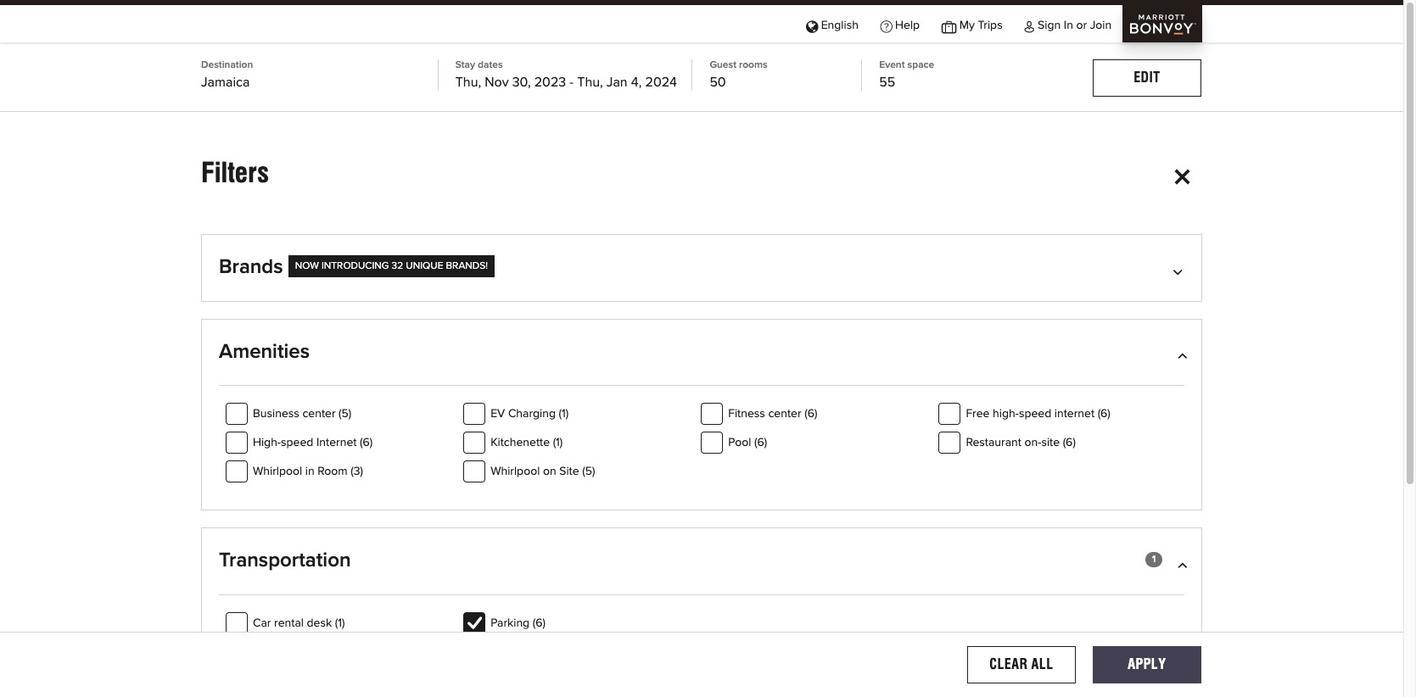 Task type: locate. For each thing, give the bounding box(es) containing it.
1 horizontal spatial whirlpool
[[491, 466, 540, 478]]

edit link
[[1093, 59, 1202, 97]]

4,
[[631, 76, 642, 89]]

account image
[[1025, 19, 1035, 31]]

(6)
[[805, 408, 818, 420], [1098, 408, 1111, 420], [360, 437, 373, 449], [755, 437, 767, 449], [1063, 437, 1076, 449], [533, 618, 546, 630]]

(1) up on
[[553, 437, 563, 449]]

apply
[[1128, 657, 1167, 673]]

whirlpool on site (5)
[[491, 466, 595, 478]]

0 horizontal spatial whirlpool
[[253, 466, 302, 478]]

1 thu, from the left
[[456, 76, 481, 89]]

sign in or join link
[[1014, 5, 1123, 44]]

car
[[253, 618, 271, 630]]

(5) up internet
[[339, 408, 352, 420]]

suitcase image
[[942, 19, 957, 31]]

1 center from the left
[[302, 408, 336, 420]]

32
[[392, 261, 403, 272]]

high-
[[993, 408, 1019, 420]]

-
[[570, 76, 574, 89]]

(5)
[[339, 408, 352, 420], [582, 466, 595, 478]]

1 whirlpool from the left
[[253, 466, 302, 478]]

unique
[[406, 261, 443, 272]]

jamaica
[[201, 76, 250, 89]]

1 vertical spatial speed
[[281, 437, 314, 449]]

pool
[[728, 437, 751, 449]]

or
[[1077, 19, 1087, 31]]

english
[[821, 19, 859, 31]]

parking
[[491, 618, 530, 630]]

business center (5)
[[253, 408, 352, 420]]

ev
[[491, 408, 505, 420]]

all
[[1032, 657, 1054, 673]]

speed
[[1019, 408, 1052, 420], [281, 437, 314, 449]]

speed down business center (5)
[[281, 437, 314, 449]]

55 link
[[879, 74, 1032, 91]]

thu, right -
[[577, 76, 603, 89]]

help image
[[881, 19, 892, 31]]

guest
[[710, 60, 737, 70]]

my
[[960, 19, 975, 31]]

(1) right charging
[[559, 408, 569, 420]]

0 horizontal spatial center
[[302, 408, 336, 420]]

50 link
[[710, 74, 862, 91]]

2 whirlpool from the left
[[491, 466, 540, 478]]

1 horizontal spatial thu,
[[577, 76, 603, 89]]

brands!
[[446, 261, 488, 272]]

parking (6)
[[491, 618, 546, 630]]

free
[[966, 408, 990, 420]]

car rental desk (1)
[[253, 618, 345, 630]]

join
[[1090, 19, 1112, 31]]

whirlpool down high-
[[253, 466, 302, 478]]

0 horizontal spatial thu,
[[456, 76, 481, 89]]

0 horizontal spatial (5)
[[339, 408, 352, 420]]

0 vertical spatial (1)
[[559, 408, 569, 420]]

dates
[[478, 60, 503, 70]]

whirlpool in room (3)
[[253, 466, 363, 478]]

whirlpool down kitchenette
[[491, 466, 540, 478]]

center right fitness
[[768, 408, 802, 420]]

help link
[[870, 5, 931, 44]]

2 center from the left
[[768, 408, 802, 420]]

amenities
[[219, 342, 310, 362]]

2 thu, from the left
[[577, 76, 603, 89]]

thu, nov 30, 2023 - thu, jan 4, 2024 link
[[456, 74, 692, 91]]

50
[[710, 76, 726, 89]]

whirlpool
[[253, 466, 302, 478], [491, 466, 540, 478]]

speed up the on- on the right
[[1019, 408, 1052, 420]]

0 horizontal spatial speed
[[281, 437, 314, 449]]

on-
[[1025, 437, 1042, 449]]

help
[[895, 19, 920, 31]]

in
[[1064, 19, 1074, 31]]

55
[[879, 76, 895, 89]]

thu, down the stay
[[456, 76, 481, 89]]

fitness
[[728, 408, 765, 420]]

thu,
[[456, 76, 481, 89], [577, 76, 603, 89]]

sign
[[1038, 19, 1061, 31]]

internet
[[317, 437, 357, 449]]

pool (6)
[[728, 437, 767, 449]]

center up 'high-speed internet (6)'
[[302, 408, 336, 420]]

(1)
[[559, 408, 569, 420], [553, 437, 563, 449], [335, 618, 345, 630]]

30,
[[512, 76, 531, 89]]

1 horizontal spatial (5)
[[582, 466, 595, 478]]

high-
[[253, 437, 281, 449]]

(5) right site
[[582, 466, 595, 478]]

arrow down image
[[1177, 264, 1185, 278]]

site
[[1042, 437, 1060, 449]]

globe image
[[806, 19, 818, 31]]

restaurant
[[966, 437, 1022, 449]]

charging
[[508, 408, 556, 420]]

site
[[559, 466, 579, 478]]

0 vertical spatial speed
[[1019, 408, 1052, 420]]

guest rooms 50
[[710, 60, 768, 89]]

stay
[[456, 60, 475, 70]]

high-speed internet (6)
[[253, 437, 373, 449]]

destination jamaica
[[201, 60, 253, 89]]

clear all button
[[967, 646, 1076, 684]]

(1) right 'desk'
[[335, 618, 345, 630]]

edit
[[1134, 70, 1161, 86]]

my trips
[[960, 19, 1003, 31]]

event
[[879, 60, 905, 70]]

now
[[295, 261, 319, 272]]

arrow up image
[[1177, 558, 1185, 571]]

center
[[302, 408, 336, 420], [768, 408, 802, 420]]

1 horizontal spatial center
[[768, 408, 802, 420]]



Task type: vqa. For each thing, say whether or not it's contained in the screenshot.
REQUIRED FIELD ZIP/POSTAL CODE text field
no



Task type: describe. For each thing, give the bounding box(es) containing it.
filters
[[201, 156, 269, 189]]

jan
[[607, 76, 628, 89]]

event space 55
[[879, 60, 935, 89]]

sign in or join
[[1038, 19, 1112, 31]]

jamaica link
[[201, 74, 438, 91]]

brands
[[219, 257, 283, 278]]

room
[[318, 466, 348, 478]]

desk
[[307, 618, 332, 630]]

kitchenette
[[491, 437, 550, 449]]

fitness center (6)
[[728, 408, 818, 420]]

arrow up image
[[1177, 348, 1185, 362]]

my trips link
[[931, 5, 1014, 44]]

trips
[[978, 19, 1003, 31]]

apply button
[[1093, 646, 1202, 684]]

rooms
[[739, 60, 768, 70]]

english link
[[795, 5, 870, 44]]

clear all
[[990, 657, 1054, 673]]

business
[[253, 408, 299, 420]]

1 vertical spatial (1)
[[553, 437, 563, 449]]

amenities heading
[[219, 340, 1185, 385]]

kitchenette (1)
[[491, 437, 563, 449]]

free high-speed internet (6)
[[966, 408, 1111, 420]]

restaurant on-site (6)
[[966, 437, 1076, 449]]

1 horizontal spatial speed
[[1019, 408, 1052, 420]]

on
[[543, 466, 556, 478]]

transportation heading
[[219, 549, 1185, 595]]

whirlpool for whirlpool on site (5)
[[491, 466, 540, 478]]

internet
[[1055, 408, 1095, 420]]

brands heading
[[219, 255, 1185, 301]]

2023
[[534, 76, 566, 89]]

center for business
[[302, 408, 336, 420]]

ev charging (1)
[[491, 408, 569, 420]]

2 vertical spatial (1)
[[335, 618, 345, 630]]

center for fitness
[[768, 408, 802, 420]]

2024
[[645, 76, 677, 89]]

0 vertical spatial (5)
[[339, 408, 352, 420]]

transportation
[[219, 551, 351, 571]]

stay dates thu, nov 30, 2023 - thu, jan 4, 2024
[[456, 60, 677, 89]]

(3)
[[351, 466, 363, 478]]

nov
[[485, 76, 509, 89]]

destination
[[201, 60, 253, 70]]

1
[[1152, 555, 1156, 566]]

brands now introducing 32 unique brands!
[[219, 257, 488, 278]]

clear
[[990, 657, 1028, 673]]

space
[[908, 60, 935, 70]]

in
[[305, 466, 315, 478]]

1 vertical spatial (5)
[[582, 466, 595, 478]]

introducing
[[322, 261, 389, 272]]

whirlpool for whirlpool in room (3)
[[253, 466, 302, 478]]

rental
[[274, 618, 304, 630]]



